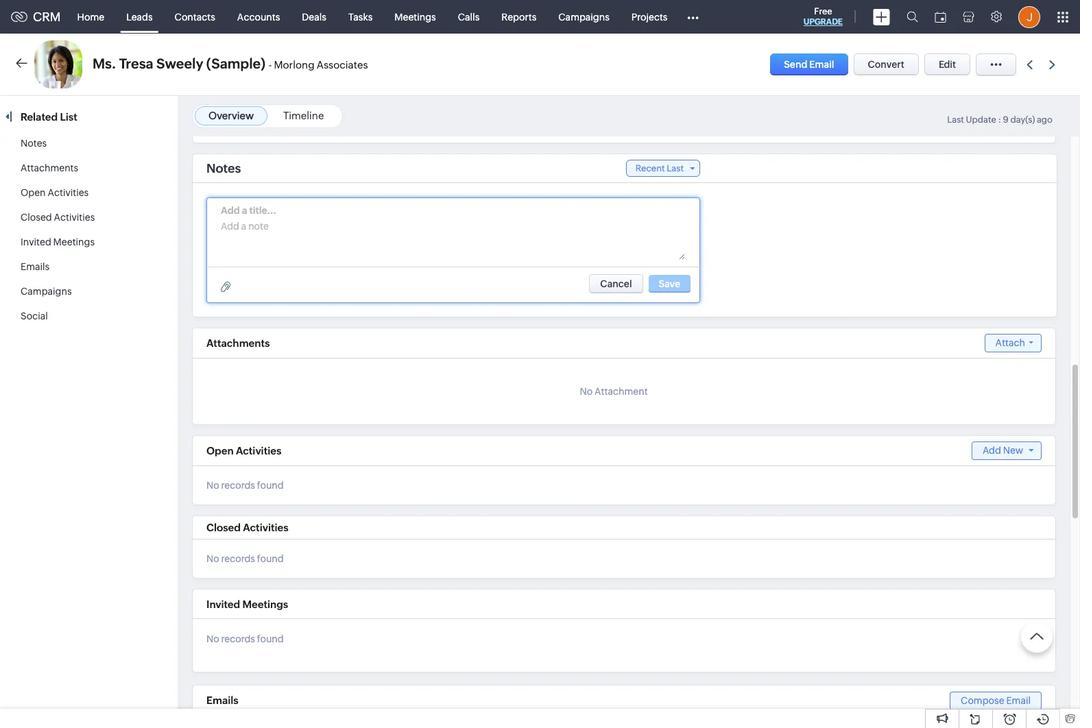 Task type: describe. For each thing, give the bounding box(es) containing it.
overview link
[[209, 110, 254, 121]]

send email
[[785, 59, 835, 70]]

0 vertical spatial last
[[948, 115, 965, 125]]

Add a note text field
[[221, 219, 686, 260]]

edit
[[940, 59, 957, 70]]

calls link
[[447, 0, 491, 33]]

profile image
[[1019, 6, 1041, 28]]

morlong
[[274, 59, 315, 71]]

deals link
[[291, 0, 338, 33]]

ago
[[1038, 115, 1054, 125]]

no records found for activities
[[207, 554, 284, 565]]

calls
[[458, 11, 480, 22]]

create menu image
[[874, 9, 891, 25]]

next record image
[[1050, 60, 1059, 69]]

0 horizontal spatial attachments
[[21, 163, 78, 174]]

calendar image
[[935, 11, 947, 22]]

list
[[60, 111, 77, 123]]

profile element
[[1011, 0, 1049, 33]]

1 vertical spatial last
[[667, 163, 684, 174]]

new
[[1004, 445, 1024, 456]]

1 vertical spatial campaigns
[[21, 286, 72, 297]]

records for invited
[[221, 634, 255, 645]]

:
[[999, 115, 1002, 125]]

social
[[21, 311, 48, 322]]

recent last
[[636, 163, 684, 174]]

1 horizontal spatial emails
[[207, 695, 239, 707]]

timeline
[[283, 110, 324, 121]]

0 horizontal spatial closed
[[21, 212, 52, 223]]

projects link
[[621, 0, 679, 33]]

tresa
[[119, 56, 154, 71]]

invited meetings link
[[21, 237, 95, 248]]

-
[[269, 59, 272, 71]]

attachments link
[[21, 163, 78, 174]]

related
[[21, 111, 58, 123]]

home
[[77, 11, 104, 22]]

compose
[[962, 696, 1005, 707]]

1 horizontal spatial invited meetings
[[207, 599, 288, 611]]

previous record image
[[1027, 60, 1034, 69]]

attachment
[[595, 386, 648, 397]]

notes link
[[21, 138, 47, 149]]

closed activities link
[[21, 212, 95, 223]]

crm
[[33, 10, 61, 24]]

0 vertical spatial open
[[21, 187, 46, 198]]

tasks link
[[338, 0, 384, 33]]

free
[[815, 6, 833, 16]]

found for closed activities
[[257, 554, 284, 565]]

(sample)
[[206, 56, 266, 71]]

records for closed
[[221, 554, 255, 565]]

1 horizontal spatial open
[[207, 445, 234, 457]]

free upgrade
[[804, 6, 844, 27]]

0 horizontal spatial open activities
[[21, 187, 89, 198]]

compose email
[[962, 696, 1032, 707]]

deals
[[302, 11, 327, 22]]

0 horizontal spatial campaigns link
[[21, 286, 72, 297]]

1 vertical spatial closed
[[207, 522, 241, 534]]

0 horizontal spatial closed activities
[[21, 212, 95, 223]]

sweely
[[157, 56, 203, 71]]

1 horizontal spatial meetings
[[243, 599, 288, 611]]



Task type: vqa. For each thing, say whether or not it's contained in the screenshot.
josephine darakjy (sample) link
no



Task type: locate. For each thing, give the bounding box(es) containing it.
send email button
[[771, 54, 849, 75]]

attach link
[[985, 334, 1043, 353]]

email for send email
[[810, 59, 835, 70]]

attachments
[[21, 163, 78, 174], [207, 338, 270, 349]]

1 horizontal spatial attachments
[[207, 338, 270, 349]]

1 horizontal spatial notes
[[207, 161, 241, 176]]

related list
[[21, 111, 80, 123]]

1 horizontal spatial last
[[948, 115, 965, 125]]

2 vertical spatial meetings
[[243, 599, 288, 611]]

accounts link
[[226, 0, 291, 33]]

0 horizontal spatial emails
[[21, 261, 50, 272]]

overview
[[209, 110, 254, 121]]

1 vertical spatial attachments
[[207, 338, 270, 349]]

last left update in the right top of the page
[[948, 115, 965, 125]]

add new
[[983, 445, 1024, 456]]

leads link
[[115, 0, 164, 33]]

email for compose email
[[1007, 696, 1032, 707]]

social link
[[21, 311, 48, 322]]

associates
[[317, 59, 368, 71]]

leads
[[126, 11, 153, 22]]

0 vertical spatial closed
[[21, 212, 52, 223]]

1 vertical spatial notes
[[207, 161, 241, 176]]

accounts
[[237, 11, 280, 22]]

0 vertical spatial invited meetings
[[21, 237, 95, 248]]

campaigns link
[[548, 0, 621, 33], [21, 286, 72, 297]]

1 vertical spatial open activities
[[207, 445, 282, 457]]

0 vertical spatial closed activities
[[21, 212, 95, 223]]

0 vertical spatial campaigns link
[[548, 0, 621, 33]]

1 vertical spatial found
[[257, 554, 284, 565]]

1 horizontal spatial open activities
[[207, 445, 282, 457]]

found for invited meetings
[[257, 634, 284, 645]]

1 horizontal spatial email
[[1007, 696, 1032, 707]]

1 vertical spatial invited meetings
[[207, 599, 288, 611]]

0 vertical spatial open activities
[[21, 187, 89, 198]]

0 vertical spatial meetings
[[395, 11, 436, 22]]

timeline link
[[283, 110, 324, 121]]

emails
[[21, 261, 50, 272], [207, 695, 239, 707]]

1 vertical spatial email
[[1007, 696, 1032, 707]]

3 found from the top
[[257, 634, 284, 645]]

campaigns link right reports
[[548, 0, 621, 33]]

1 horizontal spatial closed
[[207, 522, 241, 534]]

send
[[785, 59, 808, 70]]

2 vertical spatial records
[[221, 634, 255, 645]]

open activities link
[[21, 187, 89, 198]]

2 no records found from the top
[[207, 554, 284, 565]]

edit button
[[925, 54, 971, 75]]

crm link
[[11, 10, 61, 24]]

campaigns link down emails link
[[21, 286, 72, 297]]

create menu element
[[865, 0, 899, 33]]

reports link
[[491, 0, 548, 33]]

tasks
[[349, 11, 373, 22]]

3 no records found from the top
[[207, 634, 284, 645]]

0 vertical spatial email
[[810, 59, 835, 70]]

2 found from the top
[[257, 554, 284, 565]]

last update : 9 day(s) ago
[[948, 115, 1054, 125]]

0 horizontal spatial campaigns
[[21, 286, 72, 297]]

campaigns right reports
[[559, 11, 610, 22]]

recent
[[636, 163, 665, 174]]

0 vertical spatial notes
[[21, 138, 47, 149]]

update
[[967, 115, 997, 125]]

1 vertical spatial invited
[[207, 599, 240, 611]]

records
[[221, 480, 255, 491], [221, 554, 255, 565], [221, 634, 255, 645]]

search element
[[899, 0, 927, 34]]

1 found from the top
[[257, 480, 284, 491]]

campaigns down emails link
[[21, 286, 72, 297]]

no attachment
[[580, 386, 648, 397]]

0 vertical spatial attachments
[[21, 163, 78, 174]]

no
[[580, 386, 593, 397], [207, 480, 219, 491], [207, 554, 219, 565], [207, 634, 219, 645]]

notes
[[21, 138, 47, 149], [207, 161, 241, 176]]

last
[[948, 115, 965, 125], [667, 163, 684, 174]]

email inside button
[[810, 59, 835, 70]]

None button
[[590, 275, 644, 294]]

0 horizontal spatial email
[[810, 59, 835, 70]]

no records found for meetings
[[207, 634, 284, 645]]

2 horizontal spatial meetings
[[395, 11, 436, 22]]

closed activities
[[21, 212, 95, 223], [207, 522, 289, 534]]

contacts link
[[164, 0, 226, 33]]

upgrade
[[804, 17, 844, 27]]

0 vertical spatial invited
[[21, 237, 51, 248]]

invited
[[21, 237, 51, 248], [207, 599, 240, 611]]

1 vertical spatial meetings
[[53, 237, 95, 248]]

0 vertical spatial campaigns
[[559, 11, 610, 22]]

1 vertical spatial emails
[[207, 695, 239, 707]]

no records found
[[207, 480, 284, 491], [207, 554, 284, 565], [207, 634, 284, 645]]

attach
[[996, 338, 1026, 349]]

1 records from the top
[[221, 480, 255, 491]]

1 horizontal spatial closed activities
[[207, 522, 289, 534]]

1 horizontal spatial campaigns
[[559, 11, 610, 22]]

2 vertical spatial found
[[257, 634, 284, 645]]

found
[[257, 480, 284, 491], [257, 554, 284, 565], [257, 634, 284, 645]]

last right recent on the right top of the page
[[667, 163, 684, 174]]

1 horizontal spatial invited
[[207, 599, 240, 611]]

open
[[21, 187, 46, 198], [207, 445, 234, 457]]

0 horizontal spatial notes
[[21, 138, 47, 149]]

1 vertical spatial no records found
[[207, 554, 284, 565]]

meetings link
[[384, 0, 447, 33]]

0 horizontal spatial meetings
[[53, 237, 95, 248]]

home link
[[66, 0, 115, 33]]

Add a title... text field
[[221, 204, 324, 218]]

notes down the overview
[[207, 161, 241, 176]]

0 horizontal spatial last
[[667, 163, 684, 174]]

reports
[[502, 11, 537, 22]]

0 vertical spatial no records found
[[207, 480, 284, 491]]

1 vertical spatial open
[[207, 445, 234, 457]]

0 horizontal spatial invited meetings
[[21, 237, 95, 248]]

0 horizontal spatial open
[[21, 187, 46, 198]]

9
[[1004, 115, 1009, 125]]

meetings inside meetings link
[[395, 11, 436, 22]]

open activities
[[21, 187, 89, 198], [207, 445, 282, 457]]

email right send
[[810, 59, 835, 70]]

2 records from the top
[[221, 554, 255, 565]]

activities
[[48, 187, 89, 198], [54, 212, 95, 223], [236, 445, 282, 457], [243, 522, 289, 534]]

1 horizontal spatial campaigns link
[[548, 0, 621, 33]]

1 vertical spatial records
[[221, 554, 255, 565]]

ms.
[[93, 56, 116, 71]]

1 vertical spatial closed activities
[[207, 522, 289, 534]]

convert
[[869, 59, 905, 70]]

emails link
[[21, 261, 50, 272]]

meetings
[[395, 11, 436, 22], [53, 237, 95, 248], [243, 599, 288, 611]]

0 horizontal spatial invited
[[21, 237, 51, 248]]

contacts
[[175, 11, 215, 22]]

day(s)
[[1011, 115, 1036, 125]]

search image
[[907, 11, 919, 23]]

2 vertical spatial no records found
[[207, 634, 284, 645]]

notes down related
[[21, 138, 47, 149]]

email
[[810, 59, 835, 70], [1007, 696, 1032, 707]]

campaigns
[[559, 11, 610, 22], [21, 286, 72, 297]]

invited meetings
[[21, 237, 95, 248], [207, 599, 288, 611]]

closed
[[21, 212, 52, 223], [207, 522, 241, 534]]

Other Modules field
[[679, 6, 709, 28]]

1 vertical spatial campaigns link
[[21, 286, 72, 297]]

3 records from the top
[[221, 634, 255, 645]]

projects
[[632, 11, 668, 22]]

email right compose at bottom right
[[1007, 696, 1032, 707]]

1 no records found from the top
[[207, 480, 284, 491]]

ms. tresa sweely (sample) - morlong associates
[[93, 56, 368, 71]]

0 vertical spatial records
[[221, 480, 255, 491]]

0 vertical spatial found
[[257, 480, 284, 491]]

add
[[983, 445, 1002, 456]]

convert button
[[854, 54, 920, 75]]

0 vertical spatial emails
[[21, 261, 50, 272]]



